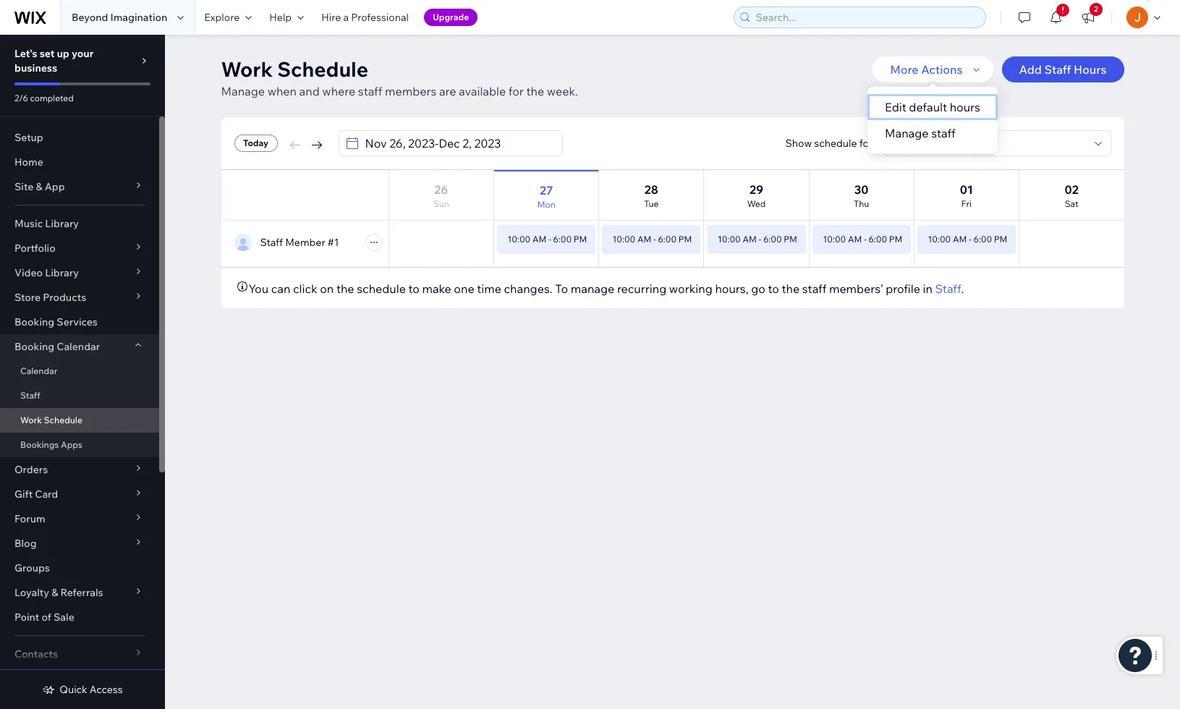 Task type: describe. For each thing, give the bounding box(es) containing it.
3 10:00 am - 6:00 pm link from the left
[[707, 225, 806, 254]]

when
[[267, 84, 297, 98]]

wed
[[747, 198, 766, 209]]

one
[[454, 281, 474, 296]]

staff button
[[935, 280, 961, 297]]

27
[[540, 183, 553, 198]]

4 10:00 am - 6:00 pm link from the left
[[812, 225, 911, 254]]

you can click on the schedule to make one time changes. to manage recurring working hours, go to the staff members' profile in staff .
[[249, 281, 964, 296]]

can
[[271, 281, 290, 296]]

calendar link
[[0, 359, 159, 383]]

28 tue
[[644, 182, 659, 209]]

2/6
[[14, 93, 28, 103]]

available
[[459, 84, 506, 98]]

fri
[[961, 198, 972, 209]]

music
[[14, 217, 43, 230]]

products
[[43, 291, 86, 304]]

quick
[[60, 683, 87, 696]]

services
[[57, 315, 98, 328]]

grid containing 26
[[221, 169, 1124, 278]]

referrals
[[60, 586, 103, 599]]

.
[[961, 281, 964, 296]]

loyalty & referrals
[[14, 586, 103, 599]]

sun
[[433, 198, 449, 209]]

make
[[422, 281, 451, 296]]

setup
[[14, 131, 43, 144]]

help
[[269, 11, 292, 24]]

5 10:00 from the left
[[928, 234, 951, 245]]

to
[[555, 281, 568, 296]]

quick access button
[[42, 683, 123, 696]]

forum
[[14, 512, 45, 525]]

2 10:00 am - 6:00 pm link from the left
[[602, 225, 701, 254]]

point
[[14, 611, 39, 624]]

edit default hours
[[885, 100, 980, 114]]

edit
[[885, 100, 906, 114]]

bookings
[[20, 439, 59, 450]]

booking calendar
[[14, 340, 100, 353]]

edit default hours button
[[867, 94, 998, 120]]

gift card button
[[0, 482, 159, 506]]

4 10:00 from the left
[[823, 234, 846, 245]]

more actions button
[[873, 56, 993, 82]]

of
[[42, 611, 51, 624]]

hire
[[321, 11, 341, 24]]

set
[[40, 47, 55, 60]]

portfolio button
[[0, 236, 159, 260]]

28
[[645, 182, 658, 197]]

your
[[72, 47, 94, 60]]

today button
[[234, 135, 277, 152]]

work for work schedule manage when and where staff members are available for the week.
[[221, 56, 273, 82]]

add
[[1019, 62, 1042, 77]]

& for loyalty
[[51, 586, 58, 599]]

schedule for work schedule manage when and where staff members are available for the week.
[[277, 56, 368, 82]]

- for 5th 10:00 am - 6:00 pm link from the left
[[969, 234, 972, 245]]

business
[[14, 61, 57, 75]]

Search... field
[[751, 7, 981, 27]]

portfolio
[[14, 242, 55, 255]]

4 6:00 from the left
[[869, 234, 887, 245]]

week.
[[547, 84, 578, 98]]

video
[[14, 266, 43, 279]]

30
[[854, 182, 869, 197]]

beyond imagination
[[72, 11, 167, 24]]

Nov 26, 2023-Dec 2, 2023 field
[[361, 131, 557, 156]]

library for music library
[[45, 217, 79, 230]]

click
[[293, 281, 317, 296]]

recurring
[[617, 281, 667, 296]]

upgrade
[[433, 12, 469, 22]]

loyalty
[[14, 586, 49, 599]]

point of sale
[[14, 611, 74, 624]]

gift card
[[14, 488, 58, 501]]

1 am from the left
[[532, 234, 546, 245]]

sale
[[54, 611, 74, 624]]

mon
[[537, 199, 555, 210]]

01 fri
[[960, 182, 973, 209]]

members
[[385, 84, 436, 98]]

staff right 'in'
[[935, 281, 961, 296]]

beyond
[[72, 11, 108, 24]]

#1
[[328, 236, 339, 249]]

booking calendar button
[[0, 334, 159, 359]]

work schedule link
[[0, 408, 159, 433]]

changes.
[[504, 281, 553, 296]]

library for video library
[[45, 266, 79, 279]]

0 horizontal spatial schedule
[[357, 281, 406, 296]]

staff member #1
[[260, 236, 339, 249]]

sidebar element
[[0, 35, 165, 709]]

& for site
[[36, 180, 42, 193]]

gift
[[14, 488, 33, 501]]

site & app
[[14, 180, 65, 193]]

booking for booking calendar
[[14, 340, 54, 353]]

work for work schedule
[[20, 415, 42, 425]]

3 10:00 from the left
[[718, 234, 741, 245]]

booking services link
[[0, 310, 159, 334]]

- for 3rd 10:00 am - 6:00 pm link
[[759, 234, 761, 245]]

02 sat
[[1065, 182, 1079, 209]]

1 10:00 am - 6:00 pm link from the left
[[497, 225, 596, 254]]

0 horizontal spatial the
[[336, 281, 354, 296]]

staff inside button
[[1044, 62, 1071, 77]]

thu
[[854, 198, 869, 209]]

staff left member
[[260, 236, 283, 249]]

hours,
[[715, 281, 749, 296]]



Task type: locate. For each thing, give the bounding box(es) containing it.
are
[[439, 84, 456, 98]]

completed
[[30, 93, 74, 103]]

5 6:00 from the left
[[973, 234, 992, 245]]

default
[[909, 100, 947, 114]]

1 vertical spatial booking
[[14, 340, 54, 353]]

- for 4th 10:00 am - 6:00 pm link from the right
[[653, 234, 656, 245]]

point of sale link
[[0, 605, 159, 629]]

groups
[[14, 561, 50, 574]]

manage down edit
[[885, 126, 929, 140]]

menu containing edit default hours
[[867, 94, 998, 146]]

5 10:00 am - 6:00 pm link from the left
[[917, 225, 1016, 254]]

1 to from the left
[[408, 281, 420, 296]]

5 - from the left
[[969, 234, 972, 245]]

1 horizontal spatial manage
[[885, 126, 929, 140]]

site & app button
[[0, 174, 159, 199]]

02
[[1065, 182, 1079, 197]]

manage
[[221, 84, 265, 98], [885, 126, 929, 140]]

1 horizontal spatial the
[[526, 84, 544, 98]]

am down mon
[[532, 234, 546, 245]]

store products button
[[0, 285, 159, 310]]

27 mon
[[537, 183, 555, 210]]

imagination
[[110, 11, 167, 24]]

work schedule
[[20, 415, 82, 425]]

10:00 up you can click on the schedule to make one time changes. to manage recurring working hours, go to the staff members' profile in staff . at top
[[612, 234, 635, 245]]

orders button
[[0, 457, 159, 482]]

1 vertical spatial &
[[51, 586, 58, 599]]

1 horizontal spatial work
[[221, 56, 273, 82]]

1 vertical spatial calendar
[[20, 365, 57, 376]]

manage staff button
[[867, 120, 998, 146]]

staff
[[358, 84, 382, 98], [931, 126, 956, 140], [802, 281, 826, 296]]

the right for
[[526, 84, 544, 98]]

1 vertical spatial schedule
[[357, 281, 406, 296]]

2 library from the top
[[45, 266, 79, 279]]

- for 5th 10:00 am - 6:00 pm link from the right
[[548, 234, 551, 245]]

0 vertical spatial work
[[221, 56, 273, 82]]

5 10:00 am - 6:00 pm from the left
[[928, 234, 1007, 245]]

help button
[[261, 0, 313, 35]]

29
[[750, 182, 763, 197]]

1 horizontal spatial &
[[51, 586, 58, 599]]

& inside dropdown button
[[36, 180, 42, 193]]

go
[[751, 281, 765, 296]]

0 vertical spatial booking
[[14, 315, 54, 328]]

3 6:00 from the left
[[763, 234, 782, 245]]

2 button
[[1072, 0, 1104, 35]]

setup link
[[0, 125, 159, 150]]

10:00 am - 6:00 pm down fri
[[928, 234, 1007, 245]]

menu
[[867, 94, 998, 146]]

10:00 am - 6:00 pm link down fri
[[917, 225, 1016, 254]]

4 10:00 am - 6:00 pm from the left
[[823, 234, 903, 245]]

am down thu
[[848, 234, 862, 245]]

add staff hours button
[[1002, 56, 1124, 82]]

0 horizontal spatial work
[[20, 415, 42, 425]]

actions
[[921, 62, 963, 77]]

1 vertical spatial schedule
[[44, 415, 82, 425]]

-
[[548, 234, 551, 245], [653, 234, 656, 245], [759, 234, 761, 245], [864, 234, 867, 245], [969, 234, 972, 245]]

- down the tue
[[653, 234, 656, 245]]

0 horizontal spatial manage
[[221, 84, 265, 98]]

to left make
[[408, 281, 420, 296]]

hire a professional
[[321, 11, 409, 24]]

5 am from the left
[[953, 234, 967, 245]]

library up portfolio popup button
[[45, 217, 79, 230]]

2 - from the left
[[653, 234, 656, 245]]

0 vertical spatial calendar
[[57, 340, 100, 353]]

calendar down booking calendar on the left of page
[[20, 365, 57, 376]]

01
[[960, 182, 973, 197]]

members'
[[829, 281, 883, 296]]

0 vertical spatial schedule
[[277, 56, 368, 82]]

1 6:00 from the left
[[553, 234, 572, 245]]

10:00 am - 6:00 pm link down wed
[[707, 225, 806, 254]]

schedule inside work schedule manage when and where staff members are available for the week.
[[277, 56, 368, 82]]

explore
[[204, 11, 240, 24]]

bookings apps link
[[0, 433, 159, 457]]

10:00 am - 6:00 pm down thu
[[823, 234, 903, 245]]

1 pm from the left
[[574, 234, 587, 245]]

schedule up and
[[277, 56, 368, 82]]

3 am from the left
[[743, 234, 757, 245]]

10:00
[[508, 234, 531, 245], [612, 234, 635, 245], [718, 234, 741, 245], [823, 234, 846, 245], [928, 234, 951, 245]]

to right go on the top right of page
[[768, 281, 779, 296]]

3 10:00 am - 6:00 pm from the left
[[718, 234, 797, 245]]

staff left members'
[[802, 281, 826, 296]]

calendar
[[57, 340, 100, 353], [20, 365, 57, 376]]

more actions
[[890, 62, 963, 77]]

2/6 completed
[[14, 93, 74, 103]]

manage staff
[[885, 126, 956, 140]]

am down wed
[[743, 234, 757, 245]]

10:00 am - 6:00 pm link down the tue
[[602, 225, 701, 254]]

- down thu
[[864, 234, 867, 245]]

work up when
[[221, 56, 273, 82]]

working
[[669, 281, 713, 296]]

schedule up apps
[[44, 415, 82, 425]]

home
[[14, 156, 43, 169]]

calendar inside dropdown button
[[57, 340, 100, 353]]

10:00 am - 6:00 pm down mon
[[508, 234, 587, 245]]

1 horizontal spatial to
[[768, 281, 779, 296]]

contacts
[[14, 648, 58, 661]]

4 - from the left
[[864, 234, 867, 245]]

2 10:00 from the left
[[612, 234, 635, 245]]

2 booking from the top
[[14, 340, 54, 353]]

booking down the "booking services"
[[14, 340, 54, 353]]

work up bookings
[[20, 415, 42, 425]]

10:00 am - 6:00 pm down the tue
[[612, 234, 692, 245]]

26
[[434, 182, 448, 197]]

on
[[320, 281, 334, 296]]

2 10:00 am - 6:00 pm from the left
[[612, 234, 692, 245]]

& right loyalty
[[51, 586, 58, 599]]

staff right add
[[1044, 62, 1071, 77]]

work inside work schedule manage when and where staff members are available for the week.
[[221, 56, 273, 82]]

1 vertical spatial work
[[20, 415, 42, 425]]

1 horizontal spatial staff
[[802, 281, 826, 296]]

hire a professional link
[[313, 0, 417, 35]]

0 horizontal spatial schedule
[[44, 415, 82, 425]]

orders
[[14, 463, 48, 476]]

& right site at left
[[36, 180, 42, 193]]

the right go on the top right of page
[[782, 281, 800, 296]]

staff down 'edit default hours' button
[[931, 126, 956, 140]]

1 library from the top
[[45, 217, 79, 230]]

0 vertical spatial staff
[[358, 84, 382, 98]]

1 10:00 am - 6:00 pm from the left
[[508, 234, 587, 245]]

up
[[57, 47, 69, 60]]

schedule for work schedule
[[44, 415, 82, 425]]

10:00 up staff button
[[928, 234, 951, 245]]

1 horizontal spatial schedule
[[814, 137, 857, 150]]

1 booking from the top
[[14, 315, 54, 328]]

pm
[[574, 234, 587, 245], [679, 234, 692, 245], [784, 234, 797, 245], [889, 234, 903, 245], [994, 234, 1007, 245]]

calendar down services
[[57, 340, 100, 353]]

contacts button
[[0, 642, 159, 666]]

the right on
[[336, 281, 354, 296]]

- down fri
[[969, 234, 972, 245]]

29 wed
[[747, 182, 766, 209]]

staff link
[[0, 383, 159, 408]]

6:00
[[553, 234, 572, 245], [658, 234, 677, 245], [763, 234, 782, 245], [869, 234, 887, 245], [973, 234, 992, 245]]

1 10:00 from the left
[[508, 234, 531, 245]]

2 to from the left
[[768, 281, 779, 296]]

0 horizontal spatial to
[[408, 281, 420, 296]]

10:00 up hours,
[[718, 234, 741, 245]]

manage inside button
[[885, 126, 929, 140]]

4 am from the left
[[848, 234, 862, 245]]

in
[[923, 281, 933, 296]]

5 pm from the left
[[994, 234, 1007, 245]]

0 vertical spatial manage
[[221, 84, 265, 98]]

store products
[[14, 291, 86, 304]]

sat
[[1065, 198, 1079, 209]]

upgrade button
[[424, 9, 478, 26]]

2 am from the left
[[637, 234, 651, 245]]

apps
[[61, 439, 82, 450]]

staff inside "sidebar" element
[[20, 390, 40, 401]]

10:00 am - 6:00 pm link down mon
[[497, 225, 596, 254]]

booking for booking services
[[14, 315, 54, 328]]

None field
[[889, 131, 1090, 156]]

time
[[477, 281, 501, 296]]

library inside popup button
[[45, 266, 79, 279]]

for:
[[859, 137, 875, 150]]

library up "products"
[[45, 266, 79, 279]]

add staff hours
[[1019, 62, 1107, 77]]

schedule inside "sidebar" element
[[44, 415, 82, 425]]

staff up work schedule
[[20, 390, 40, 401]]

3 pm from the left
[[784, 234, 797, 245]]

& inside popup button
[[51, 586, 58, 599]]

bookings apps
[[20, 439, 82, 450]]

10:00 am - 6:00 pm link down thu
[[812, 225, 911, 254]]

am down fri
[[953, 234, 967, 245]]

grid
[[221, 169, 1124, 278]]

2
[[1094, 4, 1098, 14]]

a
[[343, 11, 349, 24]]

2 horizontal spatial the
[[782, 281, 800, 296]]

0 vertical spatial schedule
[[814, 137, 857, 150]]

to
[[408, 281, 420, 296], [768, 281, 779, 296]]

- down mon
[[548, 234, 551, 245]]

1 vertical spatial manage
[[885, 126, 929, 140]]

0 horizontal spatial &
[[36, 180, 42, 193]]

booking inside dropdown button
[[14, 340, 54, 353]]

schedule left for: on the top
[[814, 137, 857, 150]]

1 horizontal spatial schedule
[[277, 56, 368, 82]]

groups link
[[0, 556, 159, 580]]

hours
[[1074, 62, 1107, 77]]

10:00 up members'
[[823, 234, 846, 245]]

2 pm from the left
[[679, 234, 692, 245]]

0 vertical spatial library
[[45, 217, 79, 230]]

forum button
[[0, 506, 159, 531]]

manage inside work schedule manage when and where staff members are available for the week.
[[221, 84, 265, 98]]

2 horizontal spatial staff
[[931, 126, 956, 140]]

home link
[[0, 150, 159, 174]]

professional
[[351, 11, 409, 24]]

profile
[[886, 281, 920, 296]]

card
[[35, 488, 58, 501]]

where
[[322, 84, 355, 98]]

today
[[243, 137, 268, 148]]

staff right where
[[358, 84, 382, 98]]

10:00 up changes.
[[508, 234, 531, 245]]

am down the tue
[[637, 234, 651, 245]]

the inside work schedule manage when and where staff members are available for the week.
[[526, 84, 544, 98]]

staff inside button
[[931, 126, 956, 140]]

2 6:00 from the left
[[658, 234, 677, 245]]

work
[[221, 56, 273, 82], [20, 415, 42, 425]]

- for second 10:00 am - 6:00 pm link from the right
[[864, 234, 867, 245]]

1 vertical spatial staff
[[931, 126, 956, 140]]

- down wed
[[759, 234, 761, 245]]

staff inside work schedule manage when and where staff members are available for the week.
[[358, 84, 382, 98]]

quick access
[[60, 683, 123, 696]]

10:00 am - 6:00 pm down wed
[[718, 234, 797, 245]]

let's
[[14, 47, 37, 60]]

2 vertical spatial staff
[[802, 281, 826, 296]]

1 vertical spatial library
[[45, 266, 79, 279]]

0 vertical spatial &
[[36, 180, 42, 193]]

show schedule for:
[[785, 137, 875, 150]]

schedule right on
[[357, 281, 406, 296]]

0 horizontal spatial staff
[[358, 84, 382, 98]]

work inside "sidebar" element
[[20, 415, 42, 425]]

booking down store
[[14, 315, 54, 328]]

4 pm from the left
[[889, 234, 903, 245]]

1 - from the left
[[548, 234, 551, 245]]

music library link
[[0, 211, 159, 236]]

3 - from the left
[[759, 234, 761, 245]]

manage left when
[[221, 84, 265, 98]]

for
[[509, 84, 524, 98]]

manage
[[571, 281, 614, 296]]



Task type: vqa. For each thing, say whether or not it's contained in the screenshot.
the top Booking
yes



